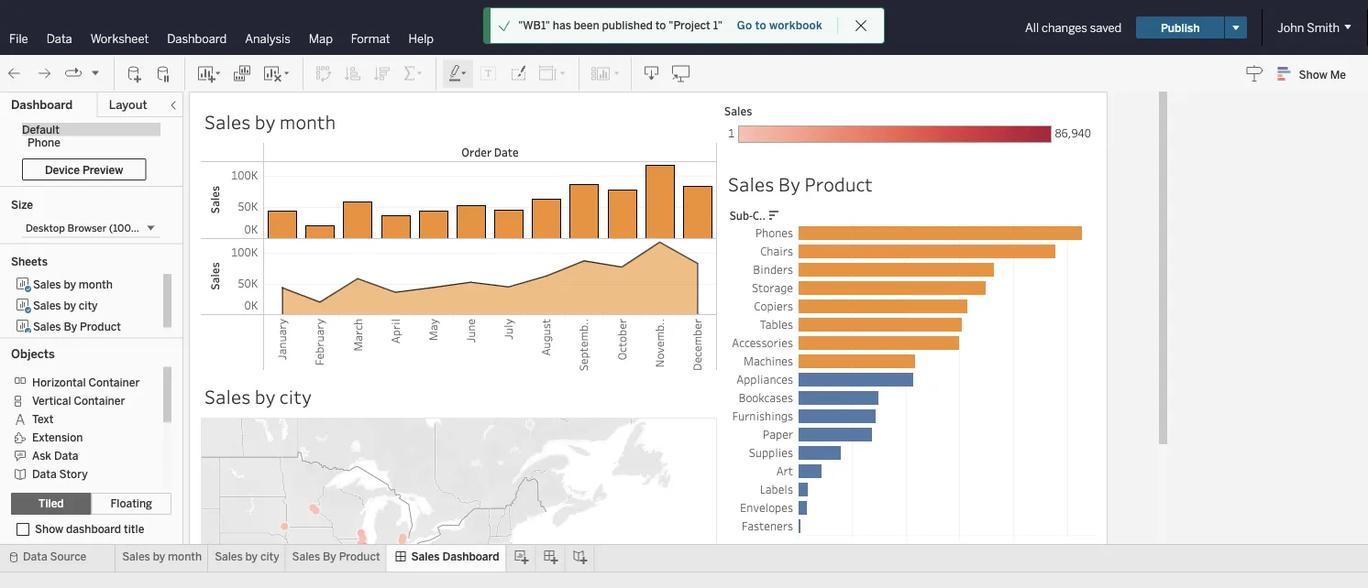 Task type: describe. For each thing, give the bounding box(es) containing it.
0 horizontal spatial month
[[79, 278, 113, 291]]

publish button
[[1136, 17, 1224, 39]]

sort ascending image
[[344, 65, 362, 83]]

data guide image
[[1246, 64, 1264, 83]]

Bookcases, Sub-Category. Press Space to toggle selection. Press Escape to go back to the left margin. Use arrow keys to navigate headers text field
[[724, 389, 798, 407]]

text
[[32, 412, 54, 426]]

0 vertical spatial sales by month
[[204, 109, 336, 134]]

redo image
[[35, 65, 53, 83]]

wb1
[[704, 19, 735, 36]]

desktop browser (1000 x 800)
[[26, 222, 172, 234]]

(1000
[[109, 222, 138, 234]]

duplicate image
[[233, 65, 251, 83]]

Tables, Sub-Category. Press Space to toggle selection. Press Escape to go back to the left margin. Use arrow keys to navigate headers text field
[[724, 315, 798, 334]]

Accessories, Sub-Category. Press Space to toggle selection. Press Escape to go back to the left margin. Use arrow keys to navigate headers text field
[[724, 334, 798, 352]]

vertical container
[[32, 394, 125, 407]]

Copiers, Sub-Category. Press Space to toggle selection. Press Escape to go back to the left margin. Use arrow keys to navigate headers text field
[[724, 297, 798, 315]]

x
[[140, 222, 145, 234]]

data up data story in the left bottom of the page
[[54, 449, 78, 462]]

show for show dashboard title
[[35, 523, 63, 536]]

November, Month of Order Date. Press Space to toggle selection. Press Escape to go back to the left margin. Use arrow keys to navigate headers text field
[[641, 315, 679, 371]]

86,940
[[1055, 125, 1091, 140]]

extension option
[[11, 428, 151, 446]]

phone
[[28, 136, 60, 149]]

800)
[[148, 222, 172, 234]]

data for data
[[46, 31, 72, 46]]

"wb1"
[[518, 19, 550, 32]]

desktop
[[26, 222, 65, 234]]

Furnishings, Sub-Category. Press Space to toggle selection. Press Escape to go back to the left margin. Use arrow keys to navigate headers text field
[[724, 407, 798, 425]]

image
[[32, 486, 64, 499]]

April, Month of Order Date. Press Space to toggle selection. Press Escape to go back to the left margin. Use arrow keys to navigate headers text field
[[377, 315, 414, 371]]

to inside go to workbook link
[[755, 19, 766, 32]]

0 horizontal spatial sales by product
[[33, 320, 121, 333]]

1 vertical spatial by
[[64, 320, 77, 333]]

"project
[[669, 19, 710, 32]]

Chairs, Sub-Category. Press Space to toggle selection. Press Escape to go back to the left margin. Use arrow keys to navigate headers text field
[[724, 242, 798, 260]]

been
[[574, 19, 599, 32]]

September, Month of Order Date. Press Space to toggle selection. Press Escape to go back to the left margin. Use arrow keys to navigate headers text field
[[565, 315, 602, 371]]

2 vertical spatial sales by city
[[215, 551, 279, 564]]

togglestate option group
[[11, 493, 171, 515]]

0 vertical spatial month
[[279, 109, 336, 134]]

Phones, Sub-Category. Press Space to toggle selection. Press Escape to go back to the left margin. Use arrow keys to navigate headers text field
[[724, 224, 798, 242]]

order date
[[461, 145, 519, 160]]

open and edit this workbook in tableau desktop image
[[672, 65, 690, 83]]

2 horizontal spatial by
[[778, 171, 800, 197]]

show/hide cards image
[[591, 65, 620, 83]]

1 horizontal spatial replay animation image
[[90, 67, 101, 78]]

go to workbook
[[737, 19, 822, 32]]

saved
[[1090, 20, 1122, 35]]

highlight image
[[447, 65, 469, 83]]

dashboard
[[66, 523, 121, 536]]

Storage, Sub-Category. Press Space to toggle selection. Press Escape to go back to the left margin. Use arrow keys to navigate headers text field
[[724, 279, 798, 297]]

city inside list box
[[79, 299, 98, 312]]

Binders, Sub-Category. Press Space to toggle selection. Press Escape to go back to the left margin. Use arrow keys to navigate headers text field
[[724, 260, 798, 279]]

source
[[50, 551, 86, 564]]

draft
[[663, 21, 688, 34]]

1"
[[713, 19, 722, 32]]

March, Month of Order Date. Press Space to toggle selection. Press Escape to go back to the left margin. Use arrow keys to navigate headers text field
[[338, 315, 377, 371]]

0 horizontal spatial replay animation image
[[64, 64, 83, 83]]

vertical container option
[[11, 391, 151, 409]]

undo image
[[6, 65, 24, 83]]

totals image
[[403, 65, 425, 83]]

sales dashboard
[[411, 551, 499, 564]]

changes
[[1042, 20, 1087, 35]]

1 horizontal spatial dashboard
[[167, 31, 227, 46]]

February, Month of Order Date. Press Space to toggle selection. Press Escape to go back to the left margin. Use arrow keys to navigate headers text field
[[301, 315, 338, 371]]

default
[[22, 123, 59, 136]]

December, Month of Order Date. Press Space to toggle selection. Press Escape to go back to the left margin. Use arrow keys to navigate headers text field
[[679, 315, 716, 371]]

all changes saved
[[1025, 20, 1122, 35]]

2 vertical spatial city
[[260, 551, 279, 564]]

collapse image
[[168, 100, 179, 111]]

2 vertical spatial month
[[168, 551, 202, 564]]

Art, Sub-Category. Press Space to toggle selection. Press Escape to go back to the left margin. Use arrow keys to navigate headers text field
[[724, 462, 798, 480]]

ask
[[32, 449, 51, 462]]

story
[[59, 467, 88, 481]]

smith
[[1307, 20, 1340, 35]]

success image
[[498, 19, 511, 32]]

pause auto updates image
[[155, 65, 173, 83]]

August, Month of Order Date. Press Space to toggle selection. Press Escape to go back to the left margin. Use arrow keys to navigate headers text field
[[527, 315, 565, 371]]

data source
[[23, 551, 86, 564]]

size
[[11, 198, 33, 211]]

horizontal container option
[[11, 373, 151, 391]]

worksheet
[[90, 31, 149, 46]]

format workbook image
[[509, 65, 527, 83]]



Task type: locate. For each thing, give the bounding box(es) containing it.
layout
[[109, 98, 147, 112]]

go
[[737, 19, 752, 32]]

data story
[[32, 467, 88, 481]]

Machines, Sub-Category. Press Space to toggle selection. Press Escape to go back to the left margin. Use arrow keys to navigate headers text field
[[724, 352, 798, 370]]

Paper, Sub-Category. Press Space to toggle selection. Press Escape to go back to the left margin. Use arrow keys to navigate headers text field
[[724, 425, 798, 444]]

download image
[[643, 65, 661, 83]]

objects
[[11, 347, 55, 362]]

product
[[804, 171, 873, 197], [80, 320, 121, 333], [339, 551, 380, 564]]

sales by month down "clear sheet" image on the left of the page
[[204, 109, 336, 134]]

Appliances, Sub-Category. Press Space to toggle selection. Press Escape to go back to the left margin. Use arrow keys to navigate headers text field
[[724, 370, 798, 389]]

vertical
[[32, 394, 71, 407]]

clear sheet image
[[262, 65, 292, 83]]

sort descending image
[[373, 65, 392, 83]]

show inside button
[[1299, 68, 1327, 81]]

john
[[1278, 20, 1304, 35]]

to left '"project'
[[655, 19, 666, 32]]

1 horizontal spatial sales by month
[[122, 551, 202, 564]]

container up the 'vertical container' option at the bottom left
[[88, 376, 140, 389]]

1 vertical spatial sales by city
[[204, 384, 312, 409]]

0 vertical spatial by
[[778, 171, 800, 197]]

2 horizontal spatial dashboard
[[442, 551, 499, 564]]

0 vertical spatial sales by city
[[33, 299, 98, 312]]

2 vertical spatial by
[[323, 551, 336, 564]]

1 vertical spatial month
[[79, 278, 113, 291]]

to inside "wb1" has been published to "project 1" alert
[[655, 19, 666, 32]]

show dashboard title
[[35, 523, 144, 536]]

order
[[461, 145, 492, 160]]

container down horizontal container at the left bottom
[[74, 394, 125, 407]]

2 vertical spatial sales by product
[[292, 551, 380, 564]]

0 horizontal spatial product
[[80, 320, 121, 333]]

ask data option
[[11, 446, 151, 464]]

tiled
[[38, 497, 64, 511]]

sales by month down sheets
[[33, 278, 113, 291]]

to
[[655, 19, 666, 32], [755, 19, 766, 32]]

container for horizontal container
[[88, 376, 140, 389]]

horizontal container
[[32, 376, 140, 389]]

Supplies, Sub-Category. Press Space to toggle selection. Press Escape to go back to the left margin. Use arrow keys to navigate headers text field
[[724, 444, 798, 462]]

0 vertical spatial dashboard
[[167, 31, 227, 46]]

fit image
[[538, 65, 568, 83]]

sales
[[724, 104, 752, 119], [204, 109, 251, 134], [728, 171, 774, 197], [33, 278, 61, 291], [33, 299, 61, 312], [33, 320, 61, 333], [204, 384, 251, 409], [122, 551, 150, 564], [215, 551, 243, 564], [292, 551, 320, 564], [411, 551, 440, 564]]

0 vertical spatial product
[[804, 171, 873, 197]]

1 horizontal spatial to
[[755, 19, 766, 32]]

show left me
[[1299, 68, 1327, 81]]

0 horizontal spatial by
[[64, 320, 77, 333]]

show labels image
[[480, 65, 498, 83]]

container for vertical container
[[74, 394, 125, 407]]

list box
[[11, 274, 171, 337]]

sales by city
[[33, 299, 98, 312], [204, 384, 312, 409], [215, 551, 279, 564]]

sales by month
[[204, 109, 336, 134], [33, 278, 113, 291], [122, 551, 202, 564]]

data left "source"
[[23, 551, 47, 564]]

1 vertical spatial city
[[279, 384, 312, 409]]

city
[[79, 299, 98, 312], [279, 384, 312, 409], [260, 551, 279, 564]]

2 to from the left
[[755, 19, 766, 32]]

default phone
[[22, 123, 60, 149]]

replay animation image
[[64, 64, 83, 83], [90, 67, 101, 78]]

text option
[[11, 409, 151, 428]]

Labels, Sub-Category. Press Space to toggle selection. Press Escape to go back to the left margin. Use arrow keys to navigate headers text field
[[724, 480, 798, 499]]

1 vertical spatial dashboard
[[11, 98, 73, 112]]

June, Month of Order Date. Press Space to toggle selection. Press Escape to go back to the left margin. Use arrow keys to navigate headers text field
[[452, 315, 490, 371]]

May, Month of Order Date. Press Space to toggle selection. Press Escape to go back to the left margin. Use arrow keys to navigate headers text field
[[414, 315, 452, 371]]

show for show me
[[1299, 68, 1327, 81]]

0 vertical spatial container
[[88, 376, 140, 389]]

swap rows and columns image
[[315, 65, 333, 83]]

2 vertical spatial product
[[339, 551, 380, 564]]

0 horizontal spatial show
[[35, 523, 63, 536]]

month
[[279, 109, 336, 134], [79, 278, 113, 291], [168, 551, 202, 564]]

replay animation image right redo image
[[64, 64, 83, 83]]

show me
[[1299, 68, 1346, 81]]

2 horizontal spatial sales by product
[[728, 171, 873, 197]]

has
[[553, 19, 571, 32]]

Fasteners, Sub-Category. Press Space to toggle selection. Press Escape to go back to the left margin. Use arrow keys to navigate headers text field
[[724, 517, 798, 535]]

extension
[[32, 431, 83, 444]]

"wb1" has been published to "project 1"
[[518, 19, 722, 32]]

preview
[[83, 163, 123, 176]]

ask data
[[32, 449, 78, 462]]

January, Month of Order Date. Press Space to toggle selection. Press Escape to go back to the left margin. Use arrow keys to navigate headers text field
[[263, 315, 301, 371]]

data up redo image
[[46, 31, 72, 46]]

workbook
[[769, 19, 822, 32]]

October, Month of Order Date. Press Space to toggle selection. Press Escape to go back to the left margin. Use arrow keys to navigate headers text field
[[602, 315, 641, 371]]

1 vertical spatial show
[[35, 523, 63, 536]]

1 horizontal spatial by
[[323, 551, 336, 564]]

1 horizontal spatial sales by product
[[292, 551, 380, 564]]

help
[[409, 31, 434, 46]]

me
[[1330, 68, 1346, 81]]

marks. press enter to open the view data window.. use arrow keys to navigate data visualization elements. image
[[263, 161, 717, 315], [798, 224, 1096, 536], [201, 418, 717, 589]]

product inside list box
[[80, 320, 121, 333]]

container
[[88, 376, 140, 389], [74, 394, 125, 407]]

container inside the horizontal container 'option'
[[88, 376, 140, 389]]

1 horizontal spatial product
[[339, 551, 380, 564]]

image option
[[11, 483, 151, 501]]

sales by product
[[728, 171, 873, 197], [33, 320, 121, 333], [292, 551, 380, 564]]

0 horizontal spatial dashboard
[[11, 98, 73, 112]]

"wb1" has been published to "project 1" alert
[[518, 17, 722, 34]]

Envelopes, Sub-Category. Press Space to toggle selection. Press Escape to go back to the left margin. Use arrow keys to navigate headers text field
[[724, 499, 798, 517]]

1 vertical spatial sales by month
[[33, 278, 113, 291]]

published
[[602, 19, 653, 32]]

all
[[1025, 20, 1039, 35]]

1
[[728, 125, 735, 140]]

sales by month down title
[[122, 551, 202, 564]]

0 vertical spatial sales by product
[[728, 171, 873, 197]]

show down the "tiled"
[[35, 523, 63, 536]]

1 horizontal spatial show
[[1299, 68, 1327, 81]]

data
[[46, 31, 72, 46], [54, 449, 78, 462], [32, 467, 56, 481], [23, 551, 47, 564]]

by
[[255, 109, 276, 134], [64, 278, 76, 291], [64, 299, 76, 312], [255, 384, 276, 409], [153, 551, 165, 564], [245, 551, 258, 564]]

device preview button
[[22, 159, 146, 181]]

data for data story
[[32, 467, 56, 481]]

date
[[494, 145, 519, 160]]

1 vertical spatial sales by product
[[33, 320, 121, 333]]

dashboard
[[167, 31, 227, 46], [11, 98, 73, 112], [442, 551, 499, 564]]

john smith
[[1278, 20, 1340, 35]]

2 vertical spatial sales by month
[[122, 551, 202, 564]]

2 horizontal spatial product
[[804, 171, 873, 197]]

1 vertical spatial container
[[74, 394, 125, 407]]

objects list box
[[11, 367, 171, 501]]

to right go
[[755, 19, 766, 32]]

replay animation image left new data source icon
[[90, 67, 101, 78]]

data story option
[[11, 464, 151, 483]]

floating
[[110, 497, 152, 511]]

new worksheet image
[[196, 65, 222, 83]]

data for data source
[[23, 551, 47, 564]]

data down ask
[[32, 467, 56, 481]]

0 vertical spatial city
[[79, 299, 98, 312]]

0 horizontal spatial sales by month
[[33, 278, 113, 291]]

browser
[[67, 222, 107, 234]]

device
[[45, 163, 80, 176]]

by
[[778, 171, 800, 197], [64, 320, 77, 333], [323, 551, 336, 564]]

map element
[[201, 418, 716, 589]]

publish
[[1161, 21, 1200, 34]]

go to workbook link
[[736, 18, 823, 33]]

file
[[9, 31, 28, 46]]

container inside the 'vertical container' option
[[74, 394, 125, 407]]

sheets
[[11, 255, 48, 269]]

show me button
[[1270, 60, 1363, 88]]

horizontal
[[32, 376, 86, 389]]

list box containing sales by month
[[11, 274, 171, 337]]

device preview
[[45, 163, 123, 176]]

new data source image
[[126, 65, 144, 83]]

2 horizontal spatial sales by month
[[204, 109, 336, 134]]

2 horizontal spatial month
[[279, 109, 336, 134]]

1 vertical spatial product
[[80, 320, 121, 333]]

1 to from the left
[[655, 19, 666, 32]]

title
[[124, 523, 144, 536]]

July, Month of Order Date. Press Space to toggle selection. Press Escape to go back to the left margin. Use arrow keys to navigate headers text field
[[490, 315, 527, 371]]

format
[[351, 31, 390, 46]]

0 vertical spatial show
[[1299, 68, 1327, 81]]

1 horizontal spatial month
[[168, 551, 202, 564]]

map
[[309, 31, 333, 46]]

2 vertical spatial dashboard
[[442, 551, 499, 564]]

analysis
[[245, 31, 290, 46]]

show
[[1299, 68, 1327, 81], [35, 523, 63, 536]]

0 horizontal spatial to
[[655, 19, 666, 32]]



Task type: vqa. For each thing, say whether or not it's contained in the screenshot.
"Show" within the show me button
yes



